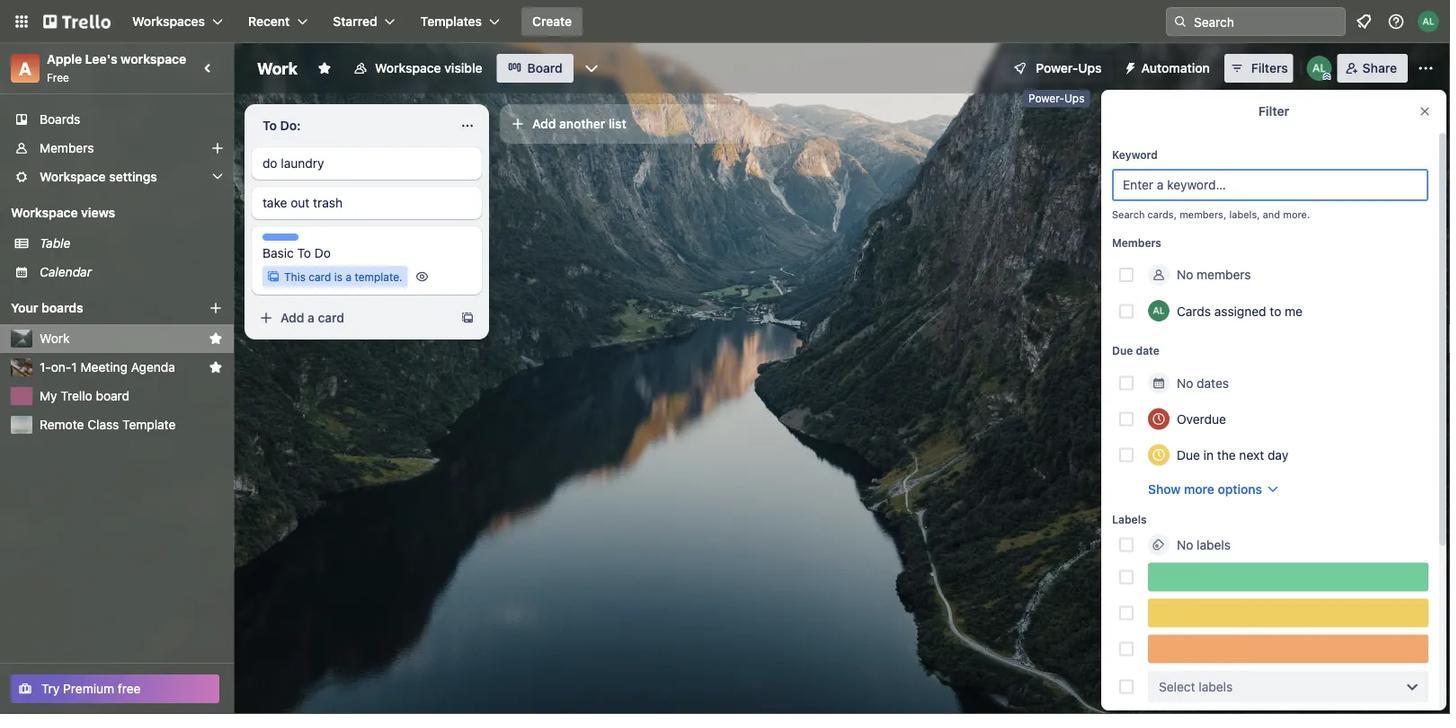 Task type: vqa. For each thing, say whether or not it's contained in the screenshot.
About? related to It seems like something is wrong with our web client.
no



Task type: locate. For each thing, give the bounding box(es) containing it.
2 starred icon image from the top
[[209, 361, 223, 375]]

To Do: text field
[[252, 112, 450, 140]]

board
[[528, 61, 563, 76]]

0 horizontal spatial work
[[40, 331, 70, 346]]

0 horizontal spatial members
[[40, 141, 94, 156]]

remote class template
[[40, 418, 176, 433]]

0 vertical spatial ups
[[1078, 61, 1102, 76]]

labels down show more options button
[[1197, 538, 1231, 553]]

add for add a card
[[281, 311, 304, 326]]

no for no labels
[[1177, 538, 1194, 553]]

add down the this
[[281, 311, 304, 326]]

2 horizontal spatial apple lee (applelee29) image
[[1418, 11, 1440, 32]]

customize views image
[[583, 59, 601, 77]]

2 vertical spatial no
[[1177, 538, 1194, 553]]

filters
[[1252, 61, 1288, 76]]

0 notifications image
[[1353, 11, 1375, 32]]

visible
[[444, 61, 483, 76]]

show more options button
[[1148, 481, 1281, 499]]

1-on-1 meeting agenda button
[[40, 359, 201, 377]]

labels right select
[[1199, 680, 1233, 695]]

1 horizontal spatial add
[[532, 116, 556, 131]]

basic
[[263, 246, 294, 261]]

no up cards
[[1177, 268, 1194, 282]]

workspace for workspace views
[[11, 205, 78, 220]]

0 horizontal spatial add
[[281, 311, 304, 326]]

due left date at the right of page
[[1112, 345, 1133, 357]]

1 vertical spatial no
[[1177, 376, 1194, 391]]

0 vertical spatial labels
[[1197, 538, 1231, 553]]

workspace up workspace views at the top
[[40, 170, 106, 184]]

no for no members
[[1177, 268, 1194, 282]]

due
[[1112, 345, 1133, 357], [1177, 448, 1200, 463]]

0 horizontal spatial to
[[263, 118, 277, 133]]

0 vertical spatial power-ups
[[1036, 61, 1102, 76]]

apple lee (applelee29) image
[[1418, 11, 1440, 32], [1307, 56, 1332, 81], [1148, 300, 1170, 322]]

0 horizontal spatial a
[[308, 311, 315, 326]]

work down the recent popup button
[[257, 58, 298, 78]]

1 vertical spatial members
[[1112, 237, 1162, 249]]

work inside button
[[40, 331, 70, 346]]

no for no dates
[[1177, 376, 1194, 391]]

and
[[1263, 209, 1281, 221]]

0 horizontal spatial due
[[1112, 345, 1133, 357]]

more
[[1184, 482, 1215, 497]]

members
[[40, 141, 94, 156], [1112, 237, 1162, 249]]

labels for no labels
[[1197, 538, 1231, 553]]

work inside text field
[[257, 58, 298, 78]]

premium
[[63, 682, 114, 697]]

take
[[263, 196, 287, 210]]

work
[[257, 58, 298, 78], [40, 331, 70, 346]]

ups inside tooltip
[[1065, 92, 1085, 105]]

keyword
[[1112, 148, 1158, 161]]

0 vertical spatial a
[[346, 271, 352, 283]]

1 vertical spatial power-ups
[[1029, 92, 1085, 105]]

apple lee (applelee29) image right open information menu image
[[1418, 11, 1440, 32]]

work up on-
[[40, 331, 70, 346]]

to left do
[[297, 246, 311, 261]]

apple
[[47, 52, 82, 67]]

star or unstar board image
[[317, 61, 332, 76]]

0 vertical spatial to
[[263, 118, 277, 133]]

workspace inside workspace settings dropdown button
[[40, 170, 106, 184]]

add another list
[[532, 116, 626, 131]]

0 vertical spatial add
[[532, 116, 556, 131]]

search cards, members, labels, and more.
[[1112, 209, 1310, 221]]

1 vertical spatial card
[[318, 311, 344, 326]]

class
[[87, 418, 119, 433]]

1 vertical spatial work
[[40, 331, 70, 346]]

Enter a keyword… text field
[[1112, 169, 1429, 201]]

power-ups up power-ups tooltip
[[1036, 61, 1102, 76]]

0 vertical spatial work
[[257, 58, 298, 78]]

1 vertical spatial workspace
[[40, 170, 106, 184]]

power-ups inside tooltip
[[1029, 92, 1085, 105]]

1 horizontal spatial due
[[1177, 448, 1200, 463]]

power- inside power-ups tooltip
[[1029, 92, 1065, 105]]

0 vertical spatial no
[[1177, 268, 1194, 282]]

table
[[40, 236, 71, 251]]

1 vertical spatial add
[[281, 311, 304, 326]]

due for due in the next day
[[1177, 448, 1200, 463]]

a right is
[[346, 271, 352, 283]]

close popover image
[[1418, 104, 1433, 119]]

starred icon image for 1-on-1 meeting agenda
[[209, 361, 223, 375]]

workspace left visible
[[375, 61, 441, 76]]

workspace views
[[11, 205, 115, 220]]

to
[[263, 118, 277, 133], [297, 246, 311, 261]]

create from template… image
[[460, 311, 475, 326]]

workspace
[[121, 52, 186, 67]]

1-on-1 meeting agenda
[[40, 360, 175, 375]]

no left dates at the bottom right of the page
[[1177, 376, 1194, 391]]

to left do:
[[263, 118, 277, 133]]

no
[[1177, 268, 1194, 282], [1177, 376, 1194, 391], [1177, 538, 1194, 553]]

color: yellow, title: none element
[[1148, 599, 1429, 628]]

power- down power-ups button
[[1029, 92, 1065, 105]]

0 vertical spatial starred icon image
[[209, 332, 223, 346]]

1 starred icon image from the top
[[209, 332, 223, 346]]

show more options
[[1148, 482, 1263, 497]]

add a card button
[[252, 304, 453, 333]]

power- inside power-ups button
[[1036, 61, 1078, 76]]

boards
[[41, 301, 83, 316]]

apple lee (applelee29) image right filters
[[1307, 56, 1332, 81]]

card left is
[[309, 271, 331, 283]]

1 horizontal spatial work
[[257, 58, 298, 78]]

card down is
[[318, 311, 344, 326]]

0 horizontal spatial apple lee (applelee29) image
[[1148, 300, 1170, 322]]

power- up power-ups tooltip
[[1036, 61, 1078, 76]]

labels
[[1112, 514, 1147, 527]]

remote class template link
[[40, 416, 223, 434]]

workspace up table
[[11, 205, 78, 220]]

your boards with 4 items element
[[11, 298, 182, 319]]

filter
[[1259, 104, 1290, 119]]

no down 'more'
[[1177, 538, 1194, 553]]

1 horizontal spatial a
[[346, 271, 352, 283]]

to inside text box
[[263, 118, 277, 133]]

template.
[[355, 271, 403, 283]]

labels,
[[1230, 209, 1260, 221]]

starred icon image
[[209, 332, 223, 346], [209, 361, 223, 375]]

free
[[47, 71, 69, 84]]

0 vertical spatial power-
[[1036, 61, 1078, 76]]

my trello board
[[40, 389, 130, 404]]

a down this card is a template. at the left of page
[[308, 311, 315, 326]]

apple lee (applelee29) image left cards
[[1148, 300, 1170, 322]]

due left in
[[1177, 448, 1200, 463]]

meeting
[[80, 360, 128, 375]]

workspace
[[375, 61, 441, 76], [40, 170, 106, 184], [11, 205, 78, 220]]

3 no from the top
[[1177, 538, 1194, 553]]

workspace inside workspace visible button
[[375, 61, 441, 76]]

0 vertical spatial apple lee (applelee29) image
[[1418, 11, 1440, 32]]

overdue
[[1177, 412, 1227, 427]]

card
[[309, 271, 331, 283], [318, 311, 344, 326]]

0 vertical spatial workspace
[[375, 61, 441, 76]]

boards link
[[0, 105, 234, 134]]

1 no from the top
[[1177, 268, 1194, 282]]

do laundry link
[[263, 155, 471, 173]]

this
[[284, 271, 306, 283]]

add left 'another'
[[532, 116, 556, 131]]

add
[[532, 116, 556, 131], [281, 311, 304, 326]]

do:
[[280, 118, 301, 133]]

ups left the sm icon
[[1078, 61, 1102, 76]]

power-ups down power-ups button
[[1029, 92, 1085, 105]]

1 vertical spatial starred icon image
[[209, 361, 223, 375]]

in
[[1204, 448, 1214, 463]]

starred icon image for work
[[209, 332, 223, 346]]

members down boards
[[40, 141, 94, 156]]

take out trash link
[[263, 194, 471, 212]]

1 vertical spatial to
[[297, 246, 311, 261]]

1 horizontal spatial to
[[297, 246, 311, 261]]

Search field
[[1188, 8, 1345, 35]]

1 vertical spatial labels
[[1199, 680, 1233, 695]]

trash
[[313, 196, 343, 210]]

2 vertical spatial workspace
[[11, 205, 78, 220]]

0 vertical spatial due
[[1112, 345, 1133, 357]]

1 vertical spatial due
[[1177, 448, 1200, 463]]

2 no from the top
[[1177, 376, 1194, 391]]

power-ups inside button
[[1036, 61, 1102, 76]]

labels for select labels
[[1199, 680, 1233, 695]]

card inside button
[[318, 311, 344, 326]]

workspace settings button
[[0, 163, 234, 192]]

try
[[41, 682, 60, 697]]

1 vertical spatial a
[[308, 311, 315, 326]]

ups inside button
[[1078, 61, 1102, 76]]

1 vertical spatial apple lee (applelee29) image
[[1307, 56, 1332, 81]]

views
[[81, 205, 115, 220]]

board
[[96, 389, 130, 404]]

out
[[291, 196, 310, 210]]

calendar
[[40, 265, 92, 280]]

1 vertical spatial ups
[[1065, 92, 1085, 105]]

board link
[[497, 54, 574, 83]]

members down "search"
[[1112, 237, 1162, 249]]

1 vertical spatial power-
[[1029, 92, 1065, 105]]

add board image
[[209, 301, 223, 316]]

ups down power-ups button
[[1065, 92, 1085, 105]]

workspaces button
[[121, 7, 234, 36]]



Task type: describe. For each thing, give the bounding box(es) containing it.
to
[[1270, 304, 1282, 319]]

starred
[[333, 14, 377, 29]]

this member is an admin of this board. image
[[1323, 73, 1332, 81]]

back to home image
[[43, 7, 111, 36]]

filters button
[[1225, 54, 1294, 83]]

0 vertical spatial members
[[40, 141, 94, 156]]

laundry
[[281, 156, 324, 171]]

do
[[315, 246, 331, 261]]

1 horizontal spatial apple lee (applelee29) image
[[1307, 56, 1332, 81]]

work button
[[40, 330, 201, 348]]

recent button
[[237, 7, 319, 36]]

basic to do
[[263, 246, 331, 261]]

your
[[11, 301, 38, 316]]

color: green, title: none element
[[1148, 563, 1429, 592]]

apple lee's workspace free
[[47, 52, 186, 84]]

is
[[334, 271, 343, 283]]

workspace for workspace settings
[[40, 170, 106, 184]]

this card is a template.
[[284, 271, 403, 283]]

take out trash
[[263, 196, 343, 210]]

trello
[[61, 389, 92, 404]]

workspaces
[[132, 14, 205, 29]]

due date
[[1112, 345, 1160, 357]]

boards
[[40, 112, 80, 127]]

settings
[[109, 170, 157, 184]]

templates button
[[410, 7, 511, 36]]

1
[[71, 360, 77, 375]]

next
[[1240, 448, 1265, 463]]

more.
[[1283, 209, 1310, 221]]

members,
[[1180, 209, 1227, 221]]

your boards
[[11, 301, 83, 316]]

to do:
[[263, 118, 301, 133]]

basic to do link
[[263, 245, 471, 263]]

search image
[[1174, 14, 1188, 29]]

options
[[1218, 482, 1263, 497]]

template
[[122, 418, 176, 433]]

show
[[1148, 482, 1181, 497]]

try premium free button
[[11, 675, 219, 704]]

a
[[19, 58, 31, 79]]

show menu image
[[1417, 59, 1435, 77]]

workspace for workspace visible
[[375, 61, 441, 76]]

cards assigned to me
[[1177, 304, 1303, 319]]

agenda
[[131, 360, 175, 375]]

a inside button
[[308, 311, 315, 326]]

another
[[559, 116, 606, 131]]

workspace settings
[[40, 170, 157, 184]]

automation button
[[1116, 54, 1221, 83]]

due for due date
[[1112, 345, 1133, 357]]

search
[[1112, 209, 1145, 221]]

create
[[532, 14, 572, 29]]

cards
[[1177, 304, 1211, 319]]

me
[[1285, 304, 1303, 319]]

primary element
[[0, 0, 1450, 43]]

no dates
[[1177, 376, 1229, 391]]

calendar link
[[40, 263, 223, 281]]

lee's
[[85, 52, 117, 67]]

Board name text field
[[248, 54, 307, 83]]

my
[[40, 389, 57, 404]]

due in the next day
[[1177, 448, 1289, 463]]

select labels
[[1159, 680, 1233, 695]]

do laundry
[[263, 156, 324, 171]]

no labels
[[1177, 538, 1231, 553]]

share
[[1363, 61, 1397, 76]]

select
[[1159, 680, 1196, 695]]

starred button
[[322, 7, 406, 36]]

dates
[[1197, 376, 1229, 391]]

on-
[[51, 360, 71, 375]]

power-ups button
[[1000, 54, 1113, 83]]

2 vertical spatial apple lee (applelee29) image
[[1148, 300, 1170, 322]]

1 horizontal spatial members
[[1112, 237, 1162, 249]]

cards,
[[1148, 209, 1177, 221]]

members link
[[0, 134, 234, 163]]

templates
[[421, 14, 482, 29]]

no members
[[1177, 268, 1251, 282]]

the
[[1217, 448, 1236, 463]]

try premium free
[[41, 682, 141, 697]]

0 vertical spatial card
[[309, 271, 331, 283]]

remote
[[40, 418, 84, 433]]

free
[[118, 682, 141, 697]]

recent
[[248, 14, 290, 29]]

workspace visible
[[375, 61, 483, 76]]

share button
[[1338, 54, 1408, 83]]

day
[[1268, 448, 1289, 463]]

assigned
[[1215, 304, 1267, 319]]

add a card
[[281, 311, 344, 326]]

workspace visible button
[[343, 54, 493, 83]]

apple lee (applelee29) image inside 'primary' element
[[1418, 11, 1440, 32]]

table link
[[40, 235, 223, 253]]

members
[[1197, 268, 1251, 282]]

add another list button
[[500, 104, 745, 144]]

do
[[263, 156, 277, 171]]

color: blue, title: none image
[[263, 234, 299, 241]]

power-ups tooltip
[[1023, 90, 1090, 108]]

sm image
[[1116, 54, 1142, 79]]

add for add another list
[[532, 116, 556, 131]]

workspace navigation collapse icon image
[[196, 56, 221, 81]]

automation
[[1142, 61, 1210, 76]]

open information menu image
[[1388, 13, 1406, 31]]

color: orange, title: none element
[[1148, 635, 1429, 664]]



